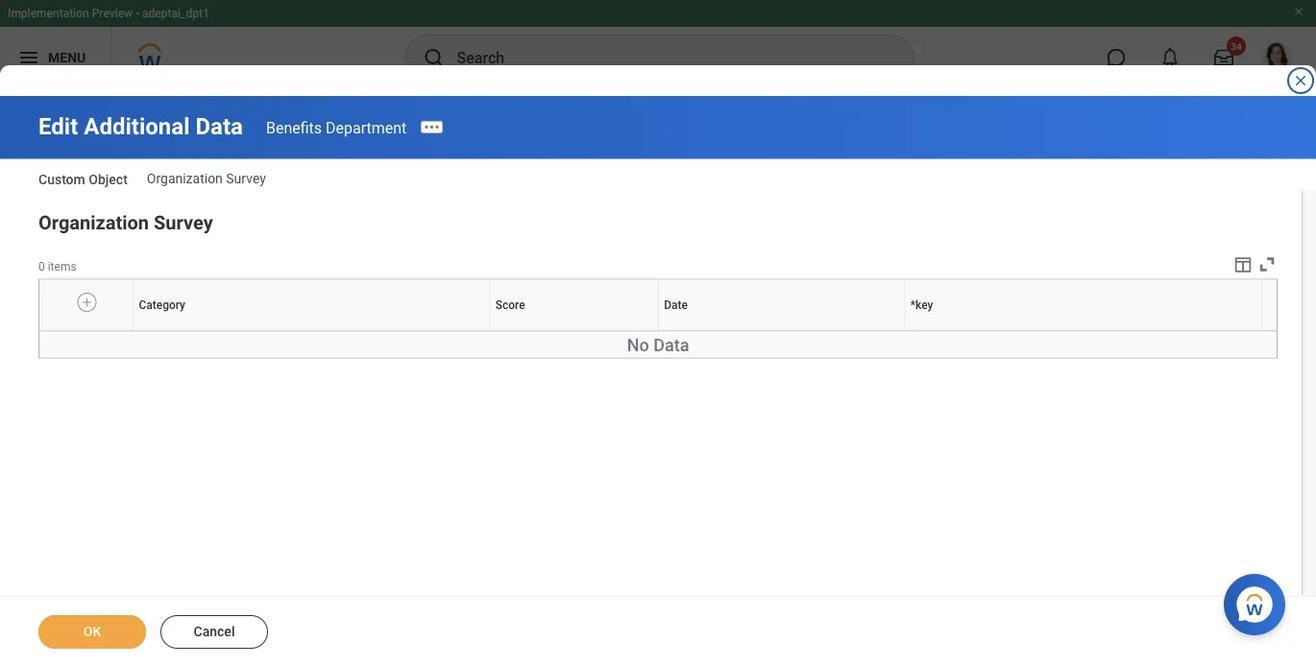 Task type: vqa. For each thing, say whether or not it's contained in the screenshot.
topmost the Data
yes



Task type: locate. For each thing, give the bounding box(es) containing it.
row element
[[39, 280, 1266, 331]]

1 horizontal spatial score
[[579, 332, 582, 332]]

implementation
[[8, 7, 89, 20]]

edit
[[38, 113, 78, 140]]

category score date key
[[313, 332, 1097, 332]]

survey
[[226, 170, 266, 186], [154, 212, 213, 234]]

1 horizontal spatial data
[[653, 336, 689, 356]]

organization for organization survey element
[[147, 170, 223, 186]]

1 vertical spatial date
[[790, 332, 792, 332]]

0 vertical spatial organization survey
[[147, 170, 266, 186]]

object
[[89, 172, 128, 188]]

organization survey for organization survey element
[[147, 170, 266, 186]]

no data
[[627, 336, 689, 356]]

plus image
[[80, 294, 94, 311]]

0 horizontal spatial survey
[[154, 212, 213, 234]]

1 horizontal spatial category
[[313, 332, 317, 332]]

inbox large image
[[1214, 48, 1234, 67]]

score inside row "element"
[[495, 299, 525, 312]]

category for category score date key
[[313, 332, 317, 332]]

score down row "element"
[[579, 332, 582, 332]]

benefits department element
[[266, 118, 407, 137]]

1 horizontal spatial survey
[[226, 170, 266, 186]]

0 vertical spatial category
[[139, 299, 185, 312]]

0 vertical spatial key
[[916, 299, 933, 312]]

organization survey for "organization survey" button
[[38, 212, 213, 234]]

0 vertical spatial survey
[[226, 170, 266, 186]]

0 vertical spatial organization
[[147, 170, 223, 186]]

1 vertical spatial organization
[[38, 212, 149, 234]]

organization survey down edit additional data
[[147, 170, 266, 186]]

1 vertical spatial category
[[313, 332, 317, 332]]

1 vertical spatial survey
[[154, 212, 213, 234]]

1 vertical spatial data
[[653, 336, 689, 356]]

survey for organization survey element
[[226, 170, 266, 186]]

ok
[[83, 624, 101, 640]]

category column header
[[135, 332, 495, 333]]

0 vertical spatial score
[[495, 299, 525, 312]]

key
[[916, 299, 933, 312], [1095, 332, 1097, 332]]

organization inside group
[[38, 212, 149, 234]]

0 horizontal spatial category
[[139, 299, 185, 312]]

cancel button
[[160, 616, 268, 649]]

survey inside group
[[154, 212, 213, 234]]

data
[[196, 113, 243, 140], [653, 336, 689, 356]]

0 vertical spatial date
[[664, 299, 688, 312]]

score up score column header on the top
[[495, 299, 525, 312]]

date inside row "element"
[[664, 299, 688, 312]]

close environment banner image
[[1293, 6, 1305, 17]]

organization survey inside organization survey group
[[38, 212, 213, 234]]

data inside organization survey group
[[653, 336, 689, 356]]

0 horizontal spatial score
[[495, 299, 525, 312]]

0 horizontal spatial data
[[196, 113, 243, 140]]

ok button
[[38, 616, 146, 649]]

organization survey
[[147, 170, 266, 186], [38, 212, 213, 234]]

date column header
[[666, 332, 915, 333]]

1 vertical spatial organization survey
[[38, 212, 213, 234]]

fullscreen image
[[1257, 254, 1278, 275]]

data right no
[[653, 336, 689, 356]]

organization
[[147, 170, 223, 186], [38, 212, 149, 234]]

items
[[48, 260, 76, 273]]

0 horizontal spatial date
[[664, 299, 688, 312]]

notifications large image
[[1161, 48, 1180, 67]]

organization survey down object
[[38, 212, 213, 234]]

organization down custom object
[[38, 212, 149, 234]]

data up organization survey element
[[196, 113, 243, 140]]

1 vertical spatial key
[[1095, 332, 1097, 332]]

-
[[136, 7, 139, 20]]

category inside row "element"
[[139, 299, 185, 312]]

score
[[495, 299, 525, 312], [579, 332, 582, 332]]

workday assistant region
[[1224, 567, 1293, 636]]

category
[[139, 299, 185, 312], [313, 332, 317, 332]]

0 horizontal spatial key
[[916, 299, 933, 312]]

adeptai_dpt1
[[142, 7, 209, 20]]

0 vertical spatial data
[[196, 113, 243, 140]]

category for category
[[139, 299, 185, 312]]

date
[[664, 299, 688, 312], [790, 332, 792, 332]]

organization down edit additional data
[[147, 170, 223, 186]]

toolbar
[[1218, 254, 1278, 279]]

edit additional data main content
[[0, 96, 1316, 667]]



Task type: describe. For each thing, give the bounding box(es) containing it.
0 items
[[38, 260, 76, 273]]

custom
[[38, 172, 85, 188]]

1 horizontal spatial date
[[790, 332, 792, 332]]

preview
[[92, 7, 133, 20]]

additional
[[84, 113, 190, 140]]

* key
[[910, 299, 933, 312]]

organization for "organization survey" button
[[38, 212, 149, 234]]

edit additional data dialog
[[0, 0, 1316, 667]]

no
[[627, 336, 649, 356]]

key inside row "element"
[[916, 299, 933, 312]]

search image
[[422, 46, 445, 69]]

close edit additional data image
[[1293, 73, 1308, 88]]

cancel
[[194, 624, 235, 640]]

toolbar inside organization survey group
[[1218, 254, 1278, 279]]

edit additional data
[[38, 113, 243, 140]]

survey for "organization survey" button
[[154, 212, 213, 234]]

benefits
[[266, 118, 322, 137]]

1 vertical spatial score
[[579, 332, 582, 332]]

organization survey group
[[38, 208, 1278, 359]]

benefits department
[[266, 118, 407, 137]]

key column header
[[915, 332, 1276, 333]]

department
[[326, 118, 407, 137]]

organization survey button
[[38, 212, 213, 234]]

implementation preview -   adeptai_dpt1 banner
[[0, 0, 1316, 88]]

0
[[38, 260, 45, 273]]

organization survey element
[[147, 170, 266, 186]]

score column header
[[495, 332, 666, 333]]

*
[[910, 299, 916, 312]]

click to view/edit grid preferences image
[[1233, 254, 1254, 275]]

implementation preview -   adeptai_dpt1
[[8, 7, 209, 20]]

custom object
[[38, 172, 128, 188]]

profile logan mcneil element
[[1251, 37, 1305, 79]]

1 horizontal spatial key
[[1095, 332, 1097, 332]]



